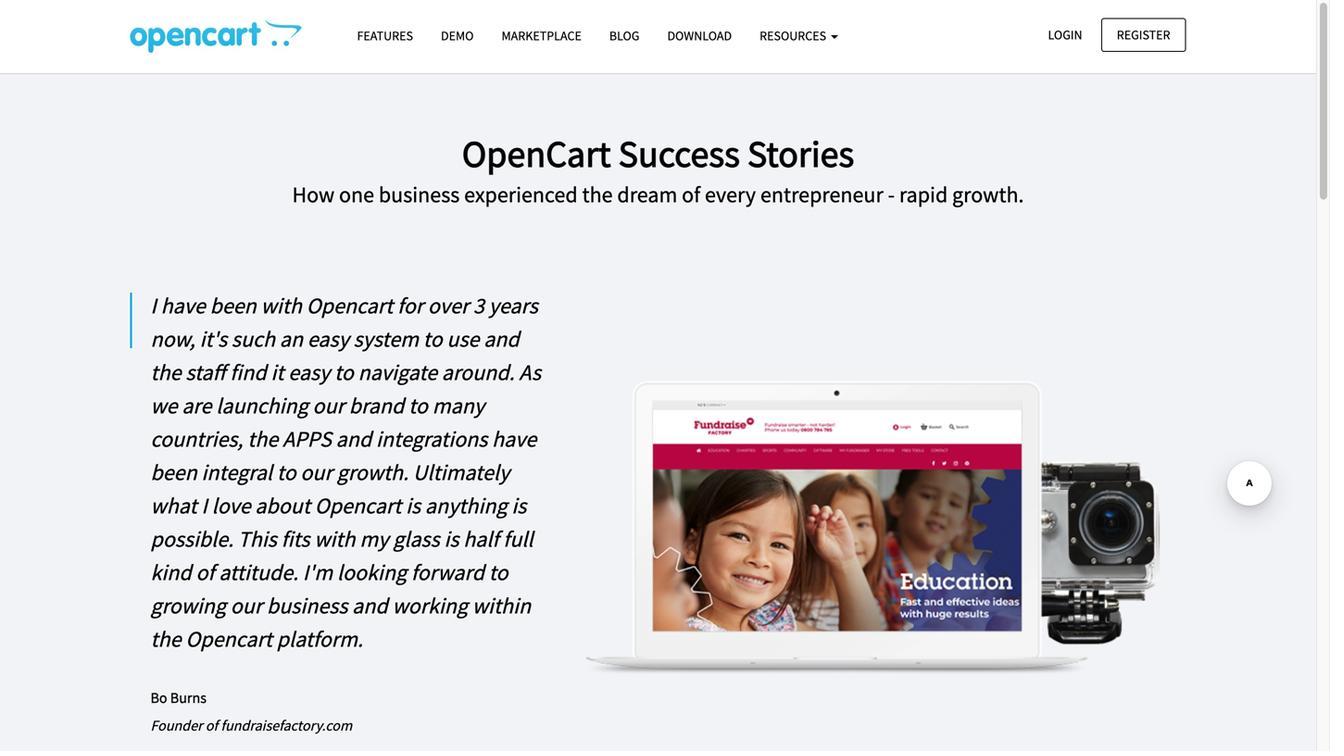 Task type: describe. For each thing, give the bounding box(es) containing it.
1 vertical spatial have
[[492, 425, 537, 453]]

features
[[357, 27, 413, 44]]

2 vertical spatial of
[[206, 717, 218, 735]]

to up about
[[277, 459, 296, 486]]

what
[[151, 492, 197, 520]]

0 horizontal spatial been
[[151, 459, 197, 486]]

kind
[[151, 559, 192, 586]]

over
[[428, 292, 469, 320]]

of inside the "opencart success stories how one business experienced the dream of every entrepreneur - rapid growth."
[[682, 181, 701, 209]]

half
[[464, 525, 499, 553]]

-
[[888, 181, 895, 209]]

every
[[705, 181, 756, 209]]

such
[[232, 325, 275, 353]]

fits
[[281, 525, 310, 553]]

to up within
[[489, 559, 508, 586]]

glass
[[393, 525, 440, 553]]

0 vertical spatial and
[[484, 325, 520, 353]]

bo
[[151, 689, 167, 707]]

0 horizontal spatial with
[[261, 292, 302, 320]]

bo burns
[[151, 689, 207, 707]]

apps
[[283, 425, 332, 453]]

we
[[151, 392, 178, 420]]

about
[[255, 492, 310, 520]]

i have been with opencart for over 3 years now, it's such an easy system to use and the staff find it easy to navigate around. as we are launching our brand to many countries, the apps and integrations have been integral to our growth. ultimately what i love about opencart is anything is possible. this fits with my glass is half full kind of attitude. i'm looking forward to growing our business and working within the opencart platform.
[[151, 292, 541, 653]]

now,
[[151, 325, 195, 353]]

integral
[[202, 459, 273, 486]]

2 vertical spatial our
[[231, 592, 262, 620]]

1 horizontal spatial with
[[314, 525, 355, 553]]

anything
[[425, 492, 507, 520]]

register link
[[1102, 18, 1187, 52]]

3
[[474, 292, 485, 320]]

stories
[[748, 130, 855, 177]]

working
[[392, 592, 468, 620]]

business inside the "opencart success stories how one business experienced the dream of every entrepreneur - rapid growth."
[[379, 181, 460, 209]]

for
[[398, 292, 424, 320]]

system
[[354, 325, 419, 353]]

1 horizontal spatial is
[[444, 525, 459, 553]]

0 vertical spatial easy
[[308, 325, 349, 353]]

it's
[[200, 325, 227, 353]]

1 vertical spatial easy
[[288, 358, 330, 386]]

download
[[668, 27, 732, 44]]

find
[[230, 358, 267, 386]]

it
[[271, 358, 284, 386]]

staff
[[186, 358, 226, 386]]

2 vertical spatial and
[[352, 592, 388, 620]]

to up brand
[[335, 358, 354, 386]]

growth. inside i have been with opencart for over 3 years now, it's such an easy system to use and the staff find it easy to navigate around. as we are launching our brand to many countries, the apps and integrations have been integral to our growth. ultimately what i love about opencart is anything is possible. this fits with my glass is half full kind of attitude. i'm looking forward to growing our business and working within the opencart platform.
[[337, 459, 409, 486]]

opencart success stories how one business experienced the dream of every entrepreneur - rapid growth.
[[292, 130, 1025, 209]]

business inside i have been with opencart for over 3 years now, it's such an easy system to use and the staff find it easy to navigate around. as we are launching our brand to many countries, the apps and integrations have been integral to our growth. ultimately what i love about opencart is anything is possible. this fits with my glass is half full kind of attitude. i'm looking forward to growing our business and working within the opencart platform.
[[267, 592, 348, 620]]

platform.
[[277, 625, 363, 653]]



Task type: locate. For each thing, give the bounding box(es) containing it.
1 vertical spatial growth.
[[337, 459, 409, 486]]

the down launching
[[248, 425, 278, 453]]

countries,
[[151, 425, 243, 453]]

our down apps
[[301, 459, 333, 486]]

around.
[[442, 358, 515, 386]]

as
[[519, 358, 541, 386]]

demo link
[[427, 19, 488, 52]]

have up ultimately on the left of the page
[[492, 425, 537, 453]]

and down years
[[484, 325, 520, 353]]

demo
[[441, 27, 474, 44]]

looking
[[337, 559, 407, 586]]

many
[[433, 392, 485, 420]]

0 horizontal spatial is
[[406, 492, 421, 520]]

resources link
[[746, 19, 853, 52]]

success
[[619, 130, 740, 177]]

with up an
[[261, 292, 302, 320]]

the
[[582, 181, 613, 209], [151, 358, 181, 386], [248, 425, 278, 453], [151, 625, 181, 653]]

founder
[[151, 717, 203, 735]]

and
[[484, 325, 520, 353], [336, 425, 372, 453], [352, 592, 388, 620]]

ultimately
[[413, 459, 510, 486]]

0 vertical spatial i
[[151, 292, 156, 320]]

opencart
[[462, 130, 611, 177]]

1 vertical spatial been
[[151, 459, 197, 486]]

the up the we
[[151, 358, 181, 386]]

blog link
[[596, 19, 654, 52]]

been up it's
[[210, 292, 257, 320]]

my
[[360, 525, 389, 553]]

of right founder
[[206, 717, 218, 735]]

login link
[[1033, 18, 1099, 52]]

entrepreneur
[[761, 181, 884, 209]]

business
[[379, 181, 460, 209], [267, 592, 348, 620]]

marketplace
[[502, 27, 582, 44]]

burns
[[170, 689, 207, 707]]

of left every
[[682, 181, 701, 209]]

with up i'm
[[314, 525, 355, 553]]

0 horizontal spatial have
[[161, 292, 206, 320]]

easy right an
[[308, 325, 349, 353]]

launching
[[216, 392, 308, 420]]

0 horizontal spatial growth.
[[337, 459, 409, 486]]

is
[[406, 492, 421, 520], [512, 492, 527, 520], [444, 525, 459, 553]]

opencart
[[306, 292, 393, 320], [315, 492, 402, 520], [186, 625, 272, 653]]

1 vertical spatial opencart
[[315, 492, 402, 520]]

0 vertical spatial opencart
[[306, 292, 393, 320]]

within
[[472, 592, 531, 620]]

of right kind
[[196, 559, 215, 586]]

rapid
[[900, 181, 948, 209]]

i'm
[[303, 559, 333, 586]]

brand
[[349, 392, 404, 420]]

1 vertical spatial with
[[314, 525, 355, 553]]

easy right the 'it' in the left of the page
[[288, 358, 330, 386]]

0 vertical spatial of
[[682, 181, 701, 209]]

resources
[[760, 27, 829, 44]]

business right one
[[379, 181, 460, 209]]

register
[[1117, 26, 1171, 43]]

to
[[423, 325, 443, 353], [335, 358, 354, 386], [409, 392, 428, 420], [277, 459, 296, 486], [489, 559, 508, 586]]

0 vertical spatial growth.
[[953, 181, 1025, 209]]

opencart up system
[[306, 292, 393, 320]]

how
[[292, 181, 335, 209]]

possible.
[[151, 525, 234, 553]]

have up now,
[[161, 292, 206, 320]]

1 vertical spatial of
[[196, 559, 215, 586]]

the inside the "opencart success stories how one business experienced the dream of every entrepreneur - rapid growth."
[[582, 181, 613, 209]]

login
[[1049, 26, 1083, 43]]

0 vertical spatial business
[[379, 181, 460, 209]]

0 horizontal spatial business
[[267, 592, 348, 620]]

is up full
[[512, 492, 527, 520]]

full
[[504, 525, 533, 553]]

of inside i have been with opencart for over 3 years now, it's such an easy system to use and the staff find it easy to navigate around. as we are launching our brand to many countries, the apps and integrations have been integral to our growth. ultimately what i love about opencart is anything is possible. this fits with my glass is half full kind of attitude. i'm looking forward to growing our business and working within the opencart platform.
[[196, 559, 215, 586]]

features link
[[343, 19, 427, 52]]

our up apps
[[313, 392, 345, 420]]

growth. right rapid
[[953, 181, 1025, 209]]

blog
[[610, 27, 640, 44]]

is up glass
[[406, 492, 421, 520]]

0 vertical spatial with
[[261, 292, 302, 320]]

i
[[151, 292, 156, 320], [202, 492, 207, 520]]

our down attitude.
[[231, 592, 262, 620]]

1 horizontal spatial growth.
[[953, 181, 1025, 209]]

1 vertical spatial business
[[267, 592, 348, 620]]

are
[[182, 392, 212, 420]]

1 vertical spatial i
[[202, 492, 207, 520]]

have
[[161, 292, 206, 320], [492, 425, 537, 453]]

an
[[280, 325, 303, 353]]

the down growing
[[151, 625, 181, 653]]

founder of fundraisefactory.com
[[151, 717, 352, 735]]

1 horizontal spatial business
[[379, 181, 460, 209]]

been
[[210, 292, 257, 320], [151, 459, 197, 486]]

attitude.
[[219, 559, 299, 586]]

1 vertical spatial and
[[336, 425, 372, 453]]

love
[[212, 492, 251, 520]]

integrations
[[376, 425, 488, 453]]

is left half
[[444, 525, 459, 553]]

the left dream
[[582, 181, 613, 209]]

this
[[238, 525, 277, 553]]

opencart - showcase image
[[130, 19, 302, 53]]

growth. up my
[[337, 459, 409, 486]]

0 vertical spatial have
[[161, 292, 206, 320]]

2 horizontal spatial is
[[512, 492, 527, 520]]

easy
[[308, 325, 349, 353], [288, 358, 330, 386]]

and down looking
[[352, 592, 388, 620]]

of
[[682, 181, 701, 209], [196, 559, 215, 586], [206, 717, 218, 735]]

marketplace link
[[488, 19, 596, 52]]

forward
[[411, 559, 485, 586]]

to up 'integrations'
[[409, 392, 428, 420]]

one
[[339, 181, 374, 209]]

1 horizontal spatial been
[[210, 292, 257, 320]]

our
[[313, 392, 345, 420], [301, 459, 333, 486], [231, 592, 262, 620]]

been up what in the left bottom of the page
[[151, 459, 197, 486]]

to left use
[[423, 325, 443, 353]]

growth. inside the "opencart success stories how one business experienced the dream of every entrepreneur - rapid growth."
[[953, 181, 1025, 209]]

and down brand
[[336, 425, 372, 453]]

i up now,
[[151, 292, 156, 320]]

business down i'm
[[267, 592, 348, 620]]

experienced
[[464, 181, 578, 209]]

i left love at left
[[202, 492, 207, 520]]

2 vertical spatial opencart
[[186, 625, 272, 653]]

use
[[447, 325, 480, 353]]

0 vertical spatial been
[[210, 292, 257, 320]]

years
[[489, 292, 538, 320]]

opencart up my
[[315, 492, 402, 520]]

0 horizontal spatial i
[[151, 292, 156, 320]]

growth.
[[953, 181, 1025, 209], [337, 459, 409, 486]]

growing
[[151, 592, 226, 620]]

1 horizontal spatial i
[[202, 492, 207, 520]]

download link
[[654, 19, 746, 52]]

dream
[[618, 181, 678, 209]]

1 vertical spatial our
[[301, 459, 333, 486]]

fundraisefactory.com
[[221, 717, 352, 735]]

navigate
[[358, 358, 437, 386]]

1 horizontal spatial have
[[492, 425, 537, 453]]

0 vertical spatial our
[[313, 392, 345, 420]]

opencart down growing
[[186, 625, 272, 653]]

with
[[261, 292, 302, 320], [314, 525, 355, 553]]



Task type: vqa. For each thing, say whether or not it's contained in the screenshot.
deep
no



